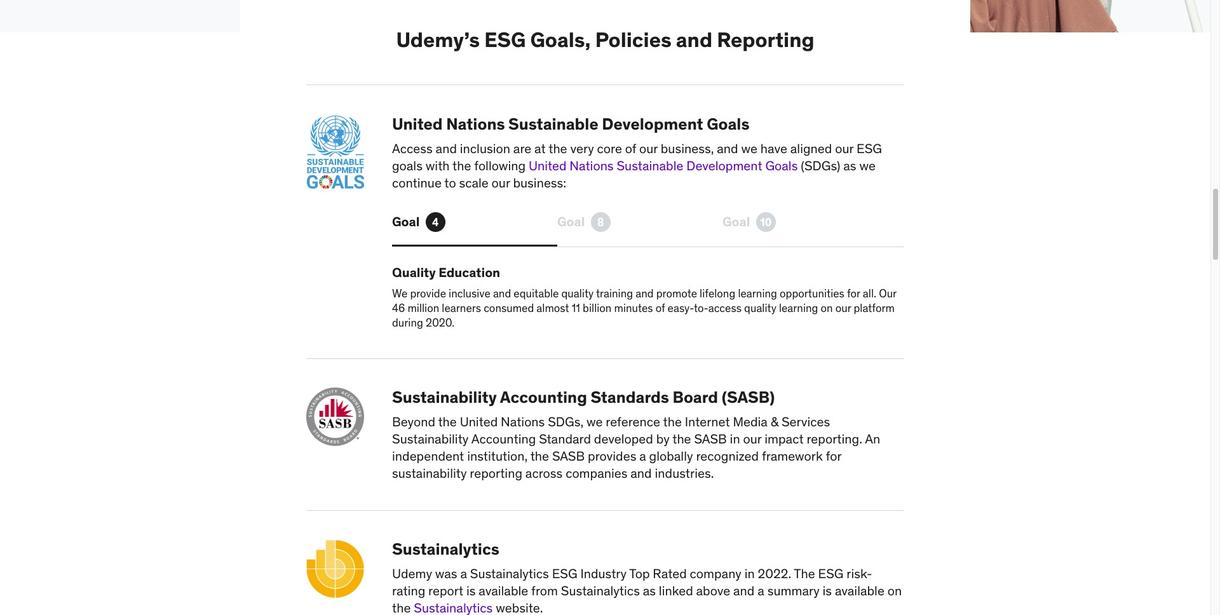 Task type: vqa. For each thing, say whether or not it's contained in the screenshot.
1st Goal from right
yes



Task type: describe. For each thing, give the bounding box(es) containing it.
reference
[[606, 414, 660, 430]]

udemy's
[[396, 27, 480, 53]]

the up the to in the left top of the page
[[453, 157, 471, 173]]

access and inclusion are at the very core of our business, and we have aligned our esg goals with the following
[[392, 140, 882, 173]]

the inside 'sustainalytics udemy was a sustainalytics esg industry top rated company in 2022. the esg risk- rating report is available from sustainalytics as linked above and a summary is available on the'
[[392, 600, 411, 615]]

at
[[535, 140, 546, 156]]

as inside 'sustainalytics udemy was a sustainalytics esg industry top rated company in 2022. the esg risk- rating report is available from sustainalytics as linked above and a summary is available on the'
[[643, 583, 656, 599]]

1 horizontal spatial sasb
[[694, 431, 727, 447]]

framework
[[762, 448, 823, 464]]

media
[[733, 414, 768, 430]]

esg left goals,
[[484, 27, 526, 53]]

0 horizontal spatial united
[[392, 114, 443, 134]]

the up across
[[530, 448, 549, 464]]

1 vertical spatial sustainalytics
[[470, 566, 549, 582]]

goal for 8
[[557, 213, 588, 229]]

0 vertical spatial sustainable
[[508, 114, 599, 134]]

and right business,
[[717, 140, 738, 156]]

risk-
[[847, 566, 872, 582]]

are
[[513, 140, 531, 156]]

business,
[[661, 140, 714, 156]]

a inside sustainability accounting standards board (sasb) beyond the united nations sdgs, we reference the internet media & services sustainability accounting standard developed by the sasb in our impact reporting. an independent institution, the sasb provides a globally recognized framework for sustainability reporting across companies and industries.
[[639, 448, 646, 464]]

sustainability accounting standards board (sasb) beyond the united nations sdgs, we reference the internet media & services sustainability accounting standard developed by the sasb in our impact reporting. an independent institution, the sasb provides a globally recognized framework for sustainability reporting across companies and industries.
[[392, 387, 880, 481]]

during
[[392, 316, 423, 330]]

core
[[597, 140, 622, 156]]

0 vertical spatial sustainalytics
[[392, 539, 499, 560]]

(sdgs)
[[801, 157, 840, 173]]

provides
[[588, 448, 636, 464]]

1 vertical spatial goals
[[765, 157, 798, 173]]

learners
[[442, 301, 481, 315]]

0 vertical spatial development
[[602, 114, 703, 134]]

an
[[865, 431, 880, 447]]

to
[[444, 175, 456, 190]]

reporting.
[[807, 431, 862, 447]]

in inside 'sustainalytics udemy was a sustainalytics esg industry top rated company in 2022. the esg risk- rating report is available from sustainalytics as linked above and a summary is available on the'
[[745, 566, 755, 582]]

platform
[[854, 301, 895, 315]]

esg right the the
[[818, 566, 844, 582]]

as inside (sdgs) as we continue to scale our business:
[[844, 157, 856, 173]]

inclusion
[[460, 140, 510, 156]]

above
[[696, 583, 730, 599]]

following
[[474, 157, 526, 173]]

standards
[[591, 387, 669, 408]]

consumed
[[484, 301, 534, 315]]

for inside sustainability accounting standards board (sasb) beyond the united nations sdgs, we reference the internet media & services sustainability accounting standard developed by the sasb in our impact reporting. an independent institution, the sasb provides a globally recognized framework for sustainability reporting across companies and industries.
[[826, 448, 841, 464]]

report
[[428, 583, 463, 599]]

sdgs,
[[548, 414, 584, 430]]

0 vertical spatial goals
[[707, 114, 750, 134]]

rating
[[392, 583, 425, 599]]

impact
[[765, 431, 804, 447]]

was
[[435, 566, 457, 582]]

very
[[570, 140, 594, 156]]

we
[[392, 286, 408, 300]]

sustainalytics udemy was a sustainalytics esg industry top rated company in 2022. the esg risk- rating report is available from sustainalytics as linked above and a summary is available on the
[[392, 539, 902, 615]]

from
[[531, 583, 558, 599]]

and up with
[[436, 140, 457, 156]]

(sasb)
[[722, 387, 775, 408]]

the up by
[[663, 414, 682, 430]]

promote
[[656, 286, 697, 300]]

globally
[[649, 448, 693, 464]]

goals,
[[530, 27, 591, 53]]

independent
[[392, 448, 464, 464]]

provide
[[410, 286, 446, 300]]

4
[[432, 215, 439, 229]]

2 sustainability from the top
[[392, 431, 469, 447]]

our up united nations sustainable development goals link
[[639, 140, 658, 156]]

continue
[[392, 175, 442, 190]]

across
[[525, 465, 563, 481]]

1 vertical spatial a
[[460, 566, 467, 582]]

goal for 10
[[723, 213, 753, 229]]

the right beyond
[[438, 414, 457, 430]]

institution,
[[467, 448, 528, 464]]

quality
[[392, 264, 436, 280]]

1 available from the left
[[479, 583, 528, 599]]

summary
[[767, 583, 820, 599]]

1 vertical spatial learning
[[779, 301, 818, 315]]

access
[[708, 301, 742, 315]]

2 vertical spatial sustainalytics
[[561, 583, 640, 599]]

1 horizontal spatial sustainable
[[617, 157, 683, 173]]

company
[[690, 566, 742, 582]]

and up consumed
[[493, 286, 511, 300]]

10
[[760, 215, 772, 229]]

with
[[426, 157, 450, 173]]

for inside quality education we provide inclusive and equitable quality training and promote lifelong learning opportunities for all. our 46 million learners consumed almost 11 billion minutes of easy-to-access quality learning on our platform during 2020.
[[847, 286, 860, 300]]

we inside sustainability accounting standards board (sasb) beyond the united nations sdgs, we reference the internet media & services sustainability accounting standard developed by the sasb in our impact reporting. an independent institution, the sasb provides a globally recognized framework for sustainability reporting across companies and industries.
[[587, 414, 603, 430]]

2020.
[[426, 316, 455, 330]]

esg up from
[[552, 566, 577, 582]]

all.
[[863, 286, 876, 300]]

0 vertical spatial learning
[[738, 286, 777, 300]]

46
[[392, 301, 405, 315]]

by
[[656, 431, 670, 447]]

united nations sustainable development goals link
[[529, 157, 798, 173]]



Task type: locate. For each thing, give the bounding box(es) containing it.
reporting
[[470, 465, 522, 481]]

internet
[[685, 414, 730, 430]]

and inside 'sustainalytics udemy was a sustainalytics esg industry top rated company in 2022. the esg risk- rating report is available from sustainalytics as linked above and a summary is available on the'
[[733, 583, 755, 599]]

development up the access and inclusion are at the very core of our business, and we have aligned our esg goals with the following
[[602, 114, 703, 134]]

2 goal from the left
[[557, 213, 588, 229]]

2 vertical spatial united
[[460, 414, 498, 430]]

sasb down standard
[[552, 448, 585, 464]]

(sdgs) as we continue to scale our business:
[[392, 157, 876, 190]]

our up the (sdgs)
[[835, 140, 854, 156]]

million
[[408, 301, 439, 315]]

&
[[771, 414, 779, 430]]

services
[[782, 414, 830, 430]]

is right report
[[466, 583, 476, 599]]

0 vertical spatial a
[[639, 448, 646, 464]]

policies
[[595, 27, 672, 53]]

0 horizontal spatial sasb
[[552, 448, 585, 464]]

quality education we provide inclusive and equitable quality training and promote lifelong learning opportunities for all. our 46 million learners consumed almost 11 billion minutes of easy-to-access quality learning on our platform during 2020.
[[392, 264, 897, 330]]

nations
[[446, 114, 505, 134], [570, 157, 614, 173], [501, 414, 545, 430]]

sustainalytics down industry
[[561, 583, 640, 599]]

in left 2022.
[[745, 566, 755, 582]]

we right sdgs,
[[587, 414, 603, 430]]

our
[[879, 286, 897, 300]]

0 vertical spatial on
[[821, 301, 833, 315]]

the right by
[[673, 431, 691, 447]]

sustainability
[[392, 387, 497, 408], [392, 431, 469, 447]]

0 horizontal spatial as
[[643, 583, 656, 599]]

1 horizontal spatial as
[[844, 157, 856, 173]]

united up the access
[[392, 114, 443, 134]]

training
[[596, 286, 633, 300]]

and down provides
[[631, 465, 652, 481]]

1 horizontal spatial goals
[[765, 157, 798, 173]]

learning
[[738, 286, 777, 300], [779, 301, 818, 315]]

2 vertical spatial nations
[[501, 414, 545, 430]]

opportunities
[[780, 286, 845, 300]]

1 horizontal spatial in
[[745, 566, 755, 582]]

0 horizontal spatial sustainable
[[508, 114, 599, 134]]

1 horizontal spatial learning
[[779, 301, 818, 315]]

1 vertical spatial as
[[643, 583, 656, 599]]

of inside quality education we provide inclusive and equitable quality training and promote lifelong learning opportunities for all. our 46 million learners consumed almost 11 billion minutes of easy-to-access quality learning on our platform during 2020.
[[656, 301, 665, 315]]

0 vertical spatial accounting
[[500, 387, 587, 408]]

the down 'rating'
[[392, 600, 411, 615]]

sustainability up beyond
[[392, 387, 497, 408]]

0 vertical spatial for
[[847, 286, 860, 300]]

accounting up institution,
[[471, 431, 536, 447]]

1 horizontal spatial united
[[460, 414, 498, 430]]

1 vertical spatial development
[[687, 157, 762, 173]]

1 horizontal spatial for
[[847, 286, 860, 300]]

1 vertical spatial quality
[[744, 301, 776, 315]]

a down 2022.
[[758, 583, 764, 599]]

quality up 11
[[562, 286, 594, 300]]

1 horizontal spatial of
[[656, 301, 665, 315]]

1 goal from the left
[[392, 213, 423, 229]]

goals
[[392, 157, 423, 173]]

in up recognized
[[730, 431, 740, 447]]

2 horizontal spatial united
[[529, 157, 567, 173]]

of left the easy-
[[656, 301, 665, 315]]

board
[[673, 387, 718, 408]]

1 horizontal spatial a
[[639, 448, 646, 464]]

0 vertical spatial sustainability
[[392, 387, 497, 408]]

1 vertical spatial united
[[529, 157, 567, 173]]

development down business,
[[687, 157, 762, 173]]

nations up institution,
[[501, 414, 545, 430]]

nations up inclusion
[[446, 114, 505, 134]]

sustainable up at
[[508, 114, 599, 134]]

8
[[597, 215, 604, 229]]

and inside sustainability accounting standards board (sasb) beyond the united nations sdgs, we reference the internet media & services sustainability accounting standard developed by the sasb in our impact reporting. an independent institution, the sasb provides a globally recognized framework for sustainability reporting across companies and industries.
[[631, 465, 652, 481]]

sustainalytics
[[392, 539, 499, 560], [470, 566, 549, 582], [561, 583, 640, 599]]

we inside the access and inclusion are at the very core of our business, and we have aligned our esg goals with the following
[[741, 140, 758, 156]]

1 sustainability from the top
[[392, 387, 497, 408]]

1 is from the left
[[466, 583, 476, 599]]

united inside sustainability accounting standards board (sasb) beyond the united nations sdgs, we reference the internet media & services sustainability accounting standard developed by the sasb in our impact reporting. an independent institution, the sasb provides a globally recognized framework for sustainability reporting across companies and industries.
[[460, 414, 498, 430]]

1 vertical spatial sustainability
[[392, 431, 469, 447]]

on
[[821, 301, 833, 315], [888, 583, 902, 599]]

education
[[439, 264, 500, 280]]

the
[[794, 566, 815, 582]]

quality right access
[[744, 301, 776, 315]]

standard
[[539, 431, 591, 447]]

united up institution,
[[460, 414, 498, 430]]

0 vertical spatial nations
[[446, 114, 505, 134]]

our inside quality education we provide inclusive and equitable quality training and promote lifelong learning opportunities for all. our 46 million learners consumed almost 11 billion minutes of easy-to-access quality learning on our platform during 2020.
[[836, 301, 851, 315]]

goal left 10
[[723, 213, 753, 229]]

beyond
[[392, 414, 435, 430]]

industries.
[[655, 465, 714, 481]]

0 horizontal spatial goal
[[392, 213, 423, 229]]

minutes
[[614, 301, 653, 315]]

and right policies
[[676, 27, 712, 53]]

0 vertical spatial united
[[392, 114, 443, 134]]

goals down have
[[765, 157, 798, 173]]

development
[[602, 114, 703, 134], [687, 157, 762, 173]]

almost
[[537, 301, 569, 315]]

0 horizontal spatial goals
[[707, 114, 750, 134]]

sustainability
[[392, 465, 467, 481]]

of right core on the top
[[625, 140, 636, 156]]

sustainability up 'independent'
[[392, 431, 469, 447]]

our down the following
[[492, 175, 510, 190]]

goal for 4
[[392, 213, 423, 229]]

0 vertical spatial of
[[625, 140, 636, 156]]

accounting
[[500, 387, 587, 408], [471, 431, 536, 447]]

0 vertical spatial as
[[844, 157, 856, 173]]

1 vertical spatial of
[[656, 301, 665, 315]]

sustainable
[[508, 114, 599, 134], [617, 157, 683, 173]]

0 vertical spatial we
[[741, 140, 758, 156]]

0 vertical spatial sasb
[[694, 431, 727, 447]]

sasb down internet
[[694, 431, 727, 447]]

our inside (sdgs) as we continue to scale our business:
[[492, 175, 510, 190]]

our down media
[[743, 431, 762, 447]]

for down reporting.
[[826, 448, 841, 464]]

goal left 4
[[392, 213, 423, 229]]

a
[[639, 448, 646, 464], [460, 566, 467, 582], [758, 583, 764, 599]]

rated
[[653, 566, 687, 582]]

of
[[625, 140, 636, 156], [656, 301, 665, 315]]

recognized
[[696, 448, 759, 464]]

sustainable down business,
[[617, 157, 683, 173]]

1 vertical spatial in
[[745, 566, 755, 582]]

2 available from the left
[[835, 583, 885, 599]]

on inside 'sustainalytics udemy was a sustainalytics esg industry top rated company in 2022. the esg risk- rating report is available from sustainalytics as linked above and a summary is available on the'
[[888, 583, 902, 599]]

available
[[479, 583, 528, 599], [835, 583, 885, 599]]

reporting
[[717, 27, 814, 53]]

have
[[761, 140, 787, 156]]

1 vertical spatial nations
[[570, 157, 614, 173]]

1 horizontal spatial available
[[835, 583, 885, 599]]

industry
[[580, 566, 627, 582]]

goals
[[707, 114, 750, 134], [765, 157, 798, 173]]

united nations sustainable development goals down business,
[[529, 157, 798, 173]]

0 horizontal spatial available
[[479, 583, 528, 599]]

2 horizontal spatial a
[[758, 583, 764, 599]]

and right the above at right
[[733, 583, 755, 599]]

2 vertical spatial we
[[587, 414, 603, 430]]

0 horizontal spatial for
[[826, 448, 841, 464]]

on inside quality education we provide inclusive and equitable quality training and promote lifelong learning opportunities for all. our 46 million learners consumed almost 11 billion minutes of easy-to-access quality learning on our platform during 2020.
[[821, 301, 833, 315]]

esg
[[484, 27, 526, 53], [857, 140, 882, 156], [552, 566, 577, 582], [818, 566, 844, 582]]

as down top on the right
[[643, 583, 656, 599]]

top
[[629, 566, 650, 582]]

united nations sustainable development goals up the very
[[392, 114, 750, 134]]

a down developed
[[639, 448, 646, 464]]

in inside sustainability accounting standards board (sasb) beyond the united nations sdgs, we reference the internet media & services sustainability accounting standard developed by the sasb in our impact reporting. an independent institution, the sasb provides a globally recognized framework for sustainability reporting across companies and industries.
[[730, 431, 740, 447]]

1 horizontal spatial goal
[[557, 213, 588, 229]]

2 is from the left
[[823, 583, 832, 599]]

1 vertical spatial on
[[888, 583, 902, 599]]

aligned
[[790, 140, 832, 156]]

the right at
[[549, 140, 567, 156]]

our
[[639, 140, 658, 156], [835, 140, 854, 156], [492, 175, 510, 190], [836, 301, 851, 315], [743, 431, 762, 447]]

0 vertical spatial quality
[[562, 286, 594, 300]]

esg inside the access and inclusion are at the very core of our business, and we have aligned our esg goals with the following
[[857, 140, 882, 156]]

we left have
[[741, 140, 758, 156]]

business:
[[513, 175, 566, 190]]

learning down opportunities
[[779, 301, 818, 315]]

access
[[392, 140, 433, 156]]

our left platform
[[836, 301, 851, 315]]

and
[[676, 27, 712, 53], [436, 140, 457, 156], [717, 140, 738, 156], [493, 286, 511, 300], [636, 286, 654, 300], [631, 465, 652, 481], [733, 583, 755, 599]]

inclusive
[[449, 286, 491, 300]]

udemy
[[392, 566, 432, 582]]

to-
[[694, 301, 708, 315]]

esg right aligned
[[857, 140, 882, 156]]

0 horizontal spatial in
[[730, 431, 740, 447]]

companies
[[566, 465, 628, 481]]

in
[[730, 431, 740, 447], [745, 566, 755, 582]]

learning up access
[[738, 286, 777, 300]]

nations down the very
[[570, 157, 614, 173]]

a right was
[[460, 566, 467, 582]]

for left all.
[[847, 286, 860, 300]]

sustainalytics up from
[[470, 566, 549, 582]]

we right the (sdgs)
[[859, 157, 876, 173]]

1 vertical spatial united nations sustainable development goals
[[529, 157, 798, 173]]

as right the (sdgs)
[[844, 157, 856, 173]]

0 horizontal spatial learning
[[738, 286, 777, 300]]

linked
[[659, 583, 693, 599]]

udemy's esg goals, policies and reporting
[[396, 27, 814, 53]]

lifelong
[[700, 286, 735, 300]]

the
[[549, 140, 567, 156], [453, 157, 471, 173], [438, 414, 457, 430], [663, 414, 682, 430], [673, 431, 691, 447], [530, 448, 549, 464], [392, 600, 411, 615]]

2 horizontal spatial we
[[859, 157, 876, 173]]

0 horizontal spatial we
[[587, 414, 603, 430]]

sustainalytics up was
[[392, 539, 499, 560]]

1 vertical spatial sasb
[[552, 448, 585, 464]]

goal left 8
[[557, 213, 588, 229]]

nations inside sustainability accounting standards board (sasb) beyond the united nations sdgs, we reference the internet media & services sustainability accounting standard developed by the sasb in our impact reporting. an independent institution, the sasb provides a globally recognized framework for sustainability reporting across companies and industries.
[[501, 414, 545, 430]]

1 horizontal spatial is
[[823, 583, 832, 599]]

goals up business,
[[707, 114, 750, 134]]

0 vertical spatial united nations sustainable development goals
[[392, 114, 750, 134]]

2 vertical spatial a
[[758, 583, 764, 599]]

1 vertical spatial we
[[859, 157, 876, 173]]

0 horizontal spatial a
[[460, 566, 467, 582]]

accounting up sdgs,
[[500, 387, 587, 408]]

1 horizontal spatial on
[[888, 583, 902, 599]]

equitable
[[514, 286, 559, 300]]

1 horizontal spatial quality
[[744, 301, 776, 315]]

2 horizontal spatial goal
[[723, 213, 753, 229]]

3 goal from the left
[[723, 213, 753, 229]]

billion
[[583, 301, 612, 315]]

1 vertical spatial sustainable
[[617, 157, 683, 173]]

1 vertical spatial for
[[826, 448, 841, 464]]

united
[[392, 114, 443, 134], [529, 157, 567, 173], [460, 414, 498, 430]]

our inside sustainability accounting standards board (sasb) beyond the united nations sdgs, we reference the internet media & services sustainability accounting standard developed by the sasb in our impact reporting. an independent institution, the sasb provides a globally recognized framework for sustainability reporting across companies and industries.
[[743, 431, 762, 447]]

available left from
[[479, 583, 528, 599]]

is
[[466, 583, 476, 599], [823, 583, 832, 599]]

united down at
[[529, 157, 567, 173]]

0 horizontal spatial quality
[[562, 286, 594, 300]]

1 vertical spatial accounting
[[471, 431, 536, 447]]

as
[[844, 157, 856, 173], [643, 583, 656, 599]]

we inside (sdgs) as we continue to scale our business:
[[859, 157, 876, 173]]

developed
[[594, 431, 653, 447]]

0 vertical spatial in
[[730, 431, 740, 447]]

is right summary
[[823, 583, 832, 599]]

2022.
[[758, 566, 791, 582]]

11
[[572, 301, 580, 315]]

0 horizontal spatial is
[[466, 583, 476, 599]]

of inside the access and inclusion are at the very core of our business, and we have aligned our esg goals with the following
[[625, 140, 636, 156]]

available down risk-
[[835, 583, 885, 599]]

easy-
[[668, 301, 694, 315]]

and up minutes
[[636, 286, 654, 300]]

1 horizontal spatial we
[[741, 140, 758, 156]]

0 horizontal spatial of
[[625, 140, 636, 156]]

scale
[[459, 175, 489, 190]]

0 horizontal spatial on
[[821, 301, 833, 315]]



